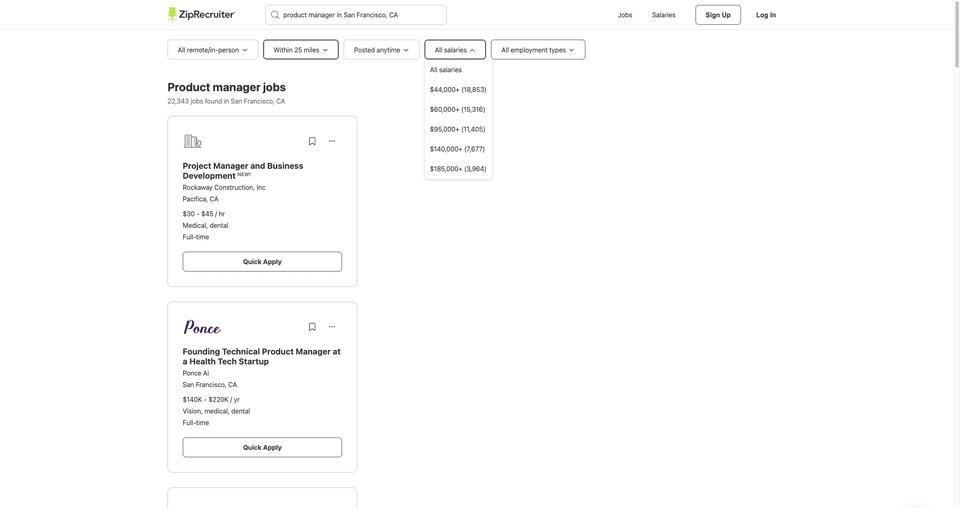 Task type: locate. For each thing, give the bounding box(es) containing it.
1 vertical spatial ca
[[210, 195, 219, 203]]

1 horizontal spatial jobs
[[263, 80, 286, 94]]

1 horizontal spatial manager
[[296, 347, 331, 356]]

vision,
[[183, 407, 203, 415]]

/ for project manager and business development
[[215, 210, 217, 218]]

time inside $140k - $220k / yr vision, medical, dental full-time
[[196, 419, 209, 426]]

apply for founding technical product manager at a health tech startup
[[263, 444, 282, 451]]

2 quick from the top
[[243, 444, 262, 451]]

1 vertical spatial /
[[230, 396, 232, 403]]

0 vertical spatial /
[[215, 210, 217, 218]]

- for project manager and business development
[[197, 210, 200, 218]]

/ left hr
[[215, 210, 217, 218]]

1 vertical spatial manager
[[296, 347, 331, 356]]

time down medical,
[[196, 233, 209, 241]]

quick apply button for project manager and business development
[[183, 252, 342, 272]]

1 horizontal spatial -
[[204, 396, 207, 403]]

product manager jobs 22,343 jobs found in san francisco,  ca
[[168, 80, 286, 105]]

all for all employment types popup button at the right top of the page
[[502, 46, 509, 54]]

0 vertical spatial dental
[[210, 222, 228, 229]]

sign up link
[[696, 5, 741, 25]]

1 vertical spatial all salaries
[[430, 66, 462, 73]]

product up startup
[[262, 347, 294, 356]]

dental down hr
[[210, 222, 228, 229]]

0 horizontal spatial ca
[[210, 195, 219, 203]]

- inside $30 - $45 / hr medical, dental full-time
[[197, 210, 200, 218]]

/
[[215, 210, 217, 218], [230, 396, 232, 403]]

1 vertical spatial time
[[196, 419, 209, 426]]

/ inside $30 - $45 / hr medical, dental full-time
[[215, 210, 217, 218]]

posted anytime button
[[344, 40, 420, 59]]

manager
[[213, 80, 261, 94]]

$140k - $220k / yr vision, medical, dental full-time
[[183, 396, 250, 426]]

1 vertical spatial jobs
[[191, 97, 203, 105]]

1 horizontal spatial ca
[[228, 381, 237, 388]]

Search job title or keyword search field
[[266, 5, 447, 24]]

manager
[[213, 161, 249, 170], [296, 347, 331, 356]]

francisco, inside founding technical product manager at a health tech startup ponce ai san francisco, ca
[[196, 381, 227, 388]]

(18,853)
[[462, 86, 487, 93]]

full- inside $30 - $45 / hr medical, dental full-time
[[183, 233, 196, 241]]

employment
[[511, 46, 548, 54]]

1 vertical spatial quick apply
[[243, 444, 282, 451]]

in
[[770, 12, 776, 19]]

health
[[190, 357, 216, 366]]

dental down yr
[[231, 407, 250, 415]]

1 vertical spatial product
[[262, 347, 294, 356]]

1 vertical spatial san
[[183, 381, 194, 388]]

full-
[[183, 233, 196, 241], [183, 419, 196, 426]]

/ inside $140k - $220k / yr vision, medical, dental full-time
[[230, 396, 232, 403]]

0 vertical spatial apply
[[263, 258, 282, 265]]

all salaries inside button
[[430, 66, 462, 73]]

all
[[178, 46, 185, 54], [435, 46, 442, 54], [502, 46, 509, 54], [430, 66, 438, 73]]

1 full- from the top
[[183, 233, 196, 241]]

1 horizontal spatial francisco,
[[244, 97, 275, 105]]

francisco, down manager
[[244, 97, 275, 105]]

manager inside founding technical product manager at a health tech startup ponce ai san francisco, ca
[[296, 347, 331, 356]]

0 horizontal spatial -
[[197, 210, 200, 218]]

2 horizontal spatial ca
[[276, 97, 285, 105]]

$60,000+
[[430, 106, 460, 113]]

all up $44,000+ on the left top
[[430, 66, 438, 73]]

0 horizontal spatial dental
[[210, 222, 228, 229]]

francisco,
[[244, 97, 275, 105], [196, 381, 227, 388]]

$185,000+ (3,964) button
[[425, 159, 492, 179]]

manager left at
[[296, 347, 331, 356]]

at
[[333, 347, 341, 356]]

all salaries up all salaries button
[[435, 46, 467, 54]]

sign
[[706, 12, 720, 19]]

technical
[[222, 347, 260, 356]]

0 vertical spatial francisco,
[[244, 97, 275, 105]]

project
[[183, 161, 211, 170]]

save job for later image
[[307, 136, 317, 146]]

all left employment
[[502, 46, 509, 54]]

all salaries button
[[425, 60, 492, 80]]

0 vertical spatial full-
[[183, 233, 196, 241]]

product up 22,343
[[168, 80, 210, 94]]

jobs right manager
[[263, 80, 286, 94]]

2 quick apply from the top
[[243, 444, 282, 451]]

0 horizontal spatial francisco,
[[196, 381, 227, 388]]

product
[[168, 80, 210, 94], [262, 347, 294, 356]]

1 vertical spatial dental
[[231, 407, 250, 415]]

2 quick apply button from the top
[[183, 438, 342, 457]]

0 vertical spatial -
[[197, 210, 200, 218]]

jobs
[[263, 80, 286, 94], [191, 97, 203, 105]]

/ left yr
[[230, 396, 232, 403]]

all salaries inside popup button
[[435, 46, 467, 54]]

salaries
[[444, 46, 467, 54], [439, 66, 462, 73]]

founding technical product manager at a health tech startup image
[[183, 320, 222, 334]]

1 vertical spatial quick
[[243, 444, 262, 451]]

salaries up all salaries button
[[444, 46, 467, 54]]

quick apply
[[243, 258, 282, 265], [243, 444, 282, 451]]

1 vertical spatial salaries
[[439, 66, 462, 73]]

0 vertical spatial quick
[[243, 258, 262, 265]]

None button
[[322, 131, 342, 151], [322, 317, 342, 337], [322, 131, 342, 151], [322, 317, 342, 337]]

full- down 'vision,'
[[183, 419, 196, 426]]

1 vertical spatial full-
[[183, 419, 196, 426]]

all salaries
[[435, 46, 467, 54], [430, 66, 462, 73]]

1 horizontal spatial /
[[230, 396, 232, 403]]

san down ponce
[[183, 381, 194, 388]]

found
[[205, 97, 222, 105]]

0 vertical spatial quick apply
[[243, 258, 282, 265]]

we found 22,343+ open positions dialog
[[0, 0, 954, 508]]

manager up new!
[[213, 161, 249, 170]]

0 horizontal spatial jobs
[[191, 97, 203, 105]]

1 apply from the top
[[263, 258, 282, 265]]

0 vertical spatial salaries
[[444, 46, 467, 54]]

1 quick apply from the top
[[243, 258, 282, 265]]

(11,405)
[[461, 125, 486, 133]]

ziprecruiter image
[[168, 7, 236, 22]]

1 vertical spatial apply
[[263, 444, 282, 451]]

francisco, down ai
[[196, 381, 227, 388]]

quick apply button for founding technical product manager at a health tech startup
[[183, 438, 342, 457]]

person
[[218, 46, 239, 54]]

- inside $140k - $220k / yr vision, medical, dental full-time
[[204, 396, 207, 403]]

log in link
[[746, 5, 787, 25]]

san right in
[[231, 97, 242, 105]]

time
[[196, 233, 209, 241], [196, 419, 209, 426]]

$185,000+
[[430, 165, 463, 173]]

all for all salaries button
[[430, 66, 438, 73]]

2 vertical spatial ca
[[228, 381, 237, 388]]

founding technical product manager at a health tech startup ponce ai san francisco, ca
[[183, 347, 341, 388]]

1 quick apply button from the top
[[183, 252, 342, 272]]

0 vertical spatial san
[[231, 97, 242, 105]]

2 time from the top
[[196, 419, 209, 426]]

all inside dropdown button
[[178, 46, 185, 54]]

-
[[197, 210, 200, 218], [204, 396, 207, 403]]

0 vertical spatial product
[[168, 80, 210, 94]]

francisco, inside product manager jobs 22,343 jobs found in san francisco,  ca
[[244, 97, 275, 105]]

2 apply from the top
[[263, 444, 282, 451]]

0 horizontal spatial san
[[183, 381, 194, 388]]

time down 'vision,'
[[196, 419, 209, 426]]

$220k
[[209, 396, 229, 403]]

tech
[[218, 357, 237, 366]]

salaries inside popup button
[[444, 46, 467, 54]]

all left "remote/in-" at the top of the page
[[178, 46, 185, 54]]

0 vertical spatial all salaries
[[435, 46, 467, 54]]

full- down medical,
[[183, 233, 196, 241]]

jobs left found
[[191, 97, 203, 105]]

apply
[[263, 258, 282, 265], [263, 444, 282, 451]]

$95,000+
[[430, 125, 460, 133]]

salaries inside button
[[439, 66, 462, 73]]

salaries up $44,000+ on the left top
[[439, 66, 462, 73]]

1 horizontal spatial dental
[[231, 407, 250, 415]]

salaries for all salaries popup button
[[444, 46, 467, 54]]

dental inside $30 - $45 / hr medical, dental full-time
[[210, 222, 228, 229]]

22,343
[[168, 97, 189, 105]]

development
[[183, 171, 236, 180]]

all up all salaries button
[[435, 46, 442, 54]]

$44,000+ (18,853) button
[[425, 80, 492, 99]]

1 vertical spatial quick apply button
[[183, 438, 342, 457]]

1 vertical spatial francisco,
[[196, 381, 227, 388]]

all remote/in-person button
[[168, 40, 258, 59]]

all salaries up $44,000+ on the left top
[[430, 66, 462, 73]]

pacifica, ca link
[[183, 195, 219, 203]]

0 vertical spatial ca
[[276, 97, 285, 105]]

all employment types button
[[491, 40, 586, 59]]

2 full- from the top
[[183, 419, 196, 426]]

- right $140k
[[204, 396, 207, 403]]

0 vertical spatial time
[[196, 233, 209, 241]]

1 quick from the top
[[243, 258, 262, 265]]

miles
[[304, 46, 320, 54]]

1 horizontal spatial san
[[231, 97, 242, 105]]

1 horizontal spatial product
[[262, 347, 294, 356]]

0 horizontal spatial manager
[[213, 161, 249, 170]]

dental inside $140k - $220k / yr vision, medical, dental full-time
[[231, 407, 250, 415]]

ca
[[276, 97, 285, 105], [210, 195, 219, 203], [228, 381, 237, 388]]

all inside button
[[430, 66, 438, 73]]

- for founding technical product manager at a health tech startup
[[204, 396, 207, 403]]

quick apply button
[[183, 252, 342, 272], [183, 438, 342, 457]]

in
[[224, 97, 229, 105]]

0 vertical spatial manager
[[213, 161, 249, 170]]

0 horizontal spatial product
[[168, 80, 210, 94]]

jobs link
[[608, 0, 642, 30]]

jobs
[[618, 11, 633, 19]]

quick apply for project manager and business development
[[243, 258, 282, 265]]

$185,000+ (3,964)
[[430, 165, 487, 173]]

1 vertical spatial -
[[204, 396, 207, 403]]

0 vertical spatial quick apply button
[[183, 252, 342, 272]]

- right "$30"
[[197, 210, 200, 218]]

1 time from the top
[[196, 233, 209, 241]]

0 horizontal spatial /
[[215, 210, 217, 218]]

$30
[[183, 210, 195, 218]]

business
[[267, 161, 303, 170]]

$140,000+ (7,677)
[[430, 145, 485, 153]]



Task type: describe. For each thing, give the bounding box(es) containing it.
ai
[[203, 369, 209, 377]]

all employment types
[[502, 46, 566, 54]]

san inside founding technical product manager at a health tech startup ponce ai san francisco, ca
[[183, 381, 194, 388]]

construction,
[[214, 184, 255, 191]]

$140,000+
[[430, 145, 463, 153]]

$140,000+ (7,677) button
[[425, 139, 492, 159]]

within 25 miles button
[[263, 40, 339, 59]]

0 vertical spatial jobs
[[263, 80, 286, 94]]

all for all salaries popup button
[[435, 46, 442, 54]]

time inside $30 - $45 / hr medical, dental full-time
[[196, 233, 209, 241]]

all salaries button
[[425, 40, 486, 59]]

pacifica,
[[183, 195, 208, 203]]

ca inside founding technical product manager at a health tech startup ponce ai san francisco, ca
[[228, 381, 237, 388]]

$44,000+
[[430, 86, 460, 93]]

medical,
[[183, 222, 208, 229]]

$95,000+ (11,405) button
[[425, 119, 492, 139]]

/ for founding technical product manager at a health tech startup
[[230, 396, 232, 403]]

all salaries for all salaries button
[[430, 66, 462, 73]]

all for the all remote/in-person dropdown button
[[178, 46, 185, 54]]

ca inside product manager jobs 22,343 jobs found in san francisco,  ca
[[276, 97, 285, 105]]

up
[[722, 12, 731, 19]]

new!
[[237, 171, 251, 177]]

apply for project manager and business development
[[263, 258, 282, 265]]

ponce
[[183, 369, 202, 377]]

hr
[[219, 210, 225, 218]]

inc
[[257, 184, 266, 191]]

$44,000+ (18,853)
[[430, 86, 487, 93]]

log in
[[757, 12, 776, 19]]

founding technical product manager at a health tech startup link
[[183, 347, 341, 366]]

ponce ai link
[[183, 369, 209, 377]]

ca inside rockaway construction, inc pacifica, ca
[[210, 195, 219, 203]]

25
[[294, 46, 302, 54]]

salaries link
[[642, 0, 686, 30]]

rockaway construction, inc link
[[183, 184, 266, 191]]

san inside product manager jobs 22,343 jobs found in san francisco,  ca
[[231, 97, 242, 105]]

within 25 miles
[[274, 46, 320, 54]]

(3,964)
[[464, 165, 487, 173]]

$30 - $45 / hr medical, dental full-time
[[183, 210, 228, 241]]

posted
[[354, 46, 375, 54]]

medical,
[[205, 407, 230, 415]]

save job for later image
[[307, 322, 317, 332]]

$45
[[201, 210, 213, 218]]

startup
[[239, 357, 269, 366]]

(15,316)
[[461, 106, 486, 113]]

$60,000+ (15,316)
[[430, 106, 486, 113]]

full- inside $140k - $220k / yr vision, medical, dental full-time
[[183, 419, 196, 426]]

yr
[[234, 396, 240, 403]]

types
[[550, 46, 566, 54]]

product inside product manager jobs 22,343 jobs found in san francisco,  ca
[[168, 80, 210, 94]]

san francisco, ca link
[[183, 381, 237, 388]]

(7,677)
[[464, 145, 485, 153]]

all remote/in-person
[[178, 46, 239, 54]]

anytime
[[377, 46, 400, 54]]

main element
[[168, 0, 787, 30]]

all salaries for all salaries popup button
[[435, 46, 467, 54]]

$60,000+ (15,316) button
[[425, 99, 492, 119]]

$95,000+ (11,405)
[[430, 125, 486, 133]]

rockaway
[[183, 184, 213, 191]]

project manager and business development
[[183, 161, 303, 180]]

within
[[274, 46, 293, 54]]

manager inside project manager and business development
[[213, 161, 249, 170]]

posted anytime
[[354, 46, 400, 54]]

quick for project manager and business development
[[243, 258, 262, 265]]

quick for founding technical product manager at a health tech startup
[[243, 444, 262, 451]]

log
[[757, 12, 769, 19]]

$140k
[[183, 396, 202, 403]]

salaries
[[652, 11, 676, 19]]

and
[[250, 161, 265, 170]]

founding
[[183, 347, 220, 356]]

sign up
[[706, 12, 731, 19]]

remote/in-
[[187, 46, 218, 54]]

product inside founding technical product manager at a health tech startup ponce ai san francisco, ca
[[262, 347, 294, 356]]

rockaway construction, inc pacifica, ca
[[183, 184, 266, 203]]

salaries for all salaries button
[[439, 66, 462, 73]]

quick apply for founding technical product manager at a health tech startup
[[243, 444, 282, 451]]

a
[[183, 357, 188, 366]]



Task type: vqa. For each thing, say whether or not it's contained in the screenshot.
$44,000+ (18,853)
yes



